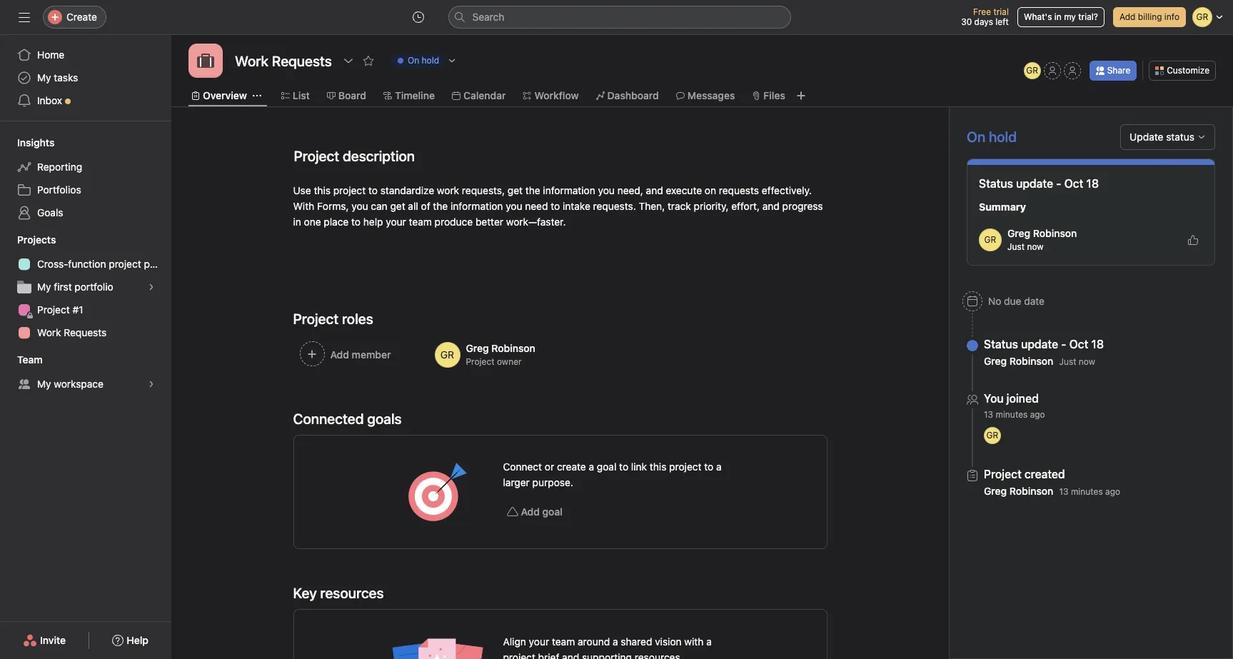 Task type: describe. For each thing, give the bounding box(es) containing it.
project #1 link
[[9, 299, 163, 322]]

team button
[[0, 353, 43, 367]]

- for oct
[[1062, 338, 1067, 351]]

greg robinson project owner
[[466, 342, 536, 367]]

show options image
[[343, 55, 354, 66]]

forms,
[[317, 200, 349, 212]]

hide sidebar image
[[19, 11, 30, 23]]

to right need
[[551, 200, 560, 212]]

portfolio
[[75, 281, 113, 293]]

teams element
[[0, 347, 171, 399]]

overview
[[203, 89, 247, 101]]

see details, my workspace image
[[147, 380, 156, 389]]

my for my tasks
[[37, 71, 51, 84]]

gr inside button
[[1027, 65, 1039, 76]]

execute
[[666, 184, 702, 196]]

insights element
[[0, 130, 171, 227]]

need
[[525, 200, 548, 212]]

with
[[685, 636, 704, 648]]

goals link
[[9, 201, 163, 224]]

on
[[408, 55, 420, 66]]

owner
[[497, 357, 522, 367]]

greg inside status update - oct 18 greg robinson just now
[[985, 355, 1008, 367]]

ago inside you joined 13 minutes ago
[[1031, 409, 1046, 420]]

2 horizontal spatial you
[[598, 184, 615, 196]]

workflow
[[535, 89, 579, 101]]

gr inside 'latest status update' element
[[985, 234, 997, 245]]

messages link
[[676, 88, 736, 104]]

add tab image
[[796, 90, 807, 101]]

function
[[68, 258, 106, 270]]

status update - oct 18 button
[[985, 337, 1105, 352]]

track
[[668, 200, 692, 212]]

one
[[304, 216, 321, 228]]

requests,
[[462, 184, 505, 196]]

vision
[[655, 636, 682, 648]]

you joined 13 minutes ago
[[985, 392, 1046, 420]]

inbox link
[[9, 89, 163, 112]]

of
[[421, 200, 431, 212]]

timeline
[[395, 89, 435, 101]]

- for oct 18
[[1057, 177, 1062, 190]]

first
[[54, 281, 72, 293]]

create
[[66, 11, 97, 23]]

1 vertical spatial get
[[390, 200, 406, 212]]

supporting
[[582, 652, 632, 659]]

robinson inside project created greg robinson 13 minutes ago
[[1010, 485, 1054, 497]]

days
[[975, 16, 994, 27]]

team inside align your team around a shared vision with a project brief and supporting resources.
[[552, 636, 575, 648]]

work
[[37, 327, 61, 339]]

use this project to standardize work requests, get the information you need, and execute on requests effectively. with forms, you can get all of the information you need to intake requests. then, track priority, effort, and progress in one place to help your team produce better work—faster.
[[293, 184, 826, 228]]

minutes inside you joined 13 minutes ago
[[996, 409, 1028, 420]]

update status
[[1130, 131, 1195, 143]]

0 horizontal spatial information
[[451, 200, 503, 212]]

see details, my first portfolio image
[[147, 283, 156, 292]]

on
[[705, 184, 717, 196]]

1 horizontal spatial you
[[506, 200, 523, 212]]

oct
[[1070, 338, 1089, 351]]

latest status update element
[[967, 159, 1216, 266]]

in inside use this project to standardize work requests, get the information you need, and execute on requests effectively. with forms, you can get all of the information you need to intake requests. then, track priority, effort, and progress in one place to help your team produce better work—faster.
[[293, 216, 301, 228]]

progress
[[783, 200, 823, 212]]

greg robinson
[[466, 342, 536, 354]]

to left the link at bottom right
[[620, 461, 629, 473]]

to right the link at bottom right
[[705, 461, 714, 473]]

status update - oct 18
[[980, 177, 1100, 190]]

resources.
[[635, 652, 684, 659]]

just inside status update - oct 18 greg robinson just now
[[1060, 357, 1077, 367]]

key resources
[[293, 585, 384, 602]]

add billing info button
[[1114, 7, 1187, 27]]

greg inside project created greg robinson 13 minutes ago
[[985, 485, 1008, 497]]

calendar link
[[452, 88, 506, 104]]

status for status update - oct 18 greg robinson just now
[[985, 338, 1019, 351]]

my for my workspace
[[37, 378, 51, 390]]

add goal button
[[503, 499, 566, 525]]

project inside align your team around a shared vision with a project brief and supporting resources.
[[503, 652, 536, 659]]

history image
[[413, 11, 424, 23]]

briefcase image
[[197, 52, 214, 69]]

and inside align your team around a shared vision with a project brief and supporting resources.
[[562, 652, 580, 659]]

my first portfolio link
[[9, 276, 163, 299]]

gr button
[[1024, 62, 1042, 79]]

search list box
[[448, 6, 791, 29]]

add member button
[[293, 335, 423, 375]]

connect
[[503, 461, 542, 473]]

in inside 'button'
[[1055, 11, 1062, 22]]

18
[[1092, 338, 1105, 351]]

timeline link
[[384, 88, 435, 104]]

left
[[996, 16, 1010, 27]]

messages
[[688, 89, 736, 101]]

invite
[[40, 634, 66, 647]]

add goal
[[521, 506, 563, 518]]

add for add billing info
[[1120, 11, 1136, 22]]

brief
[[538, 652, 560, 659]]

what's in my trial? button
[[1018, 7, 1105, 27]]

1 horizontal spatial the
[[526, 184, 541, 196]]

work—faster.
[[506, 216, 566, 228]]

now inside status update - oct 18 greg robinson just now
[[1080, 357, 1096, 367]]

files
[[764, 89, 786, 101]]

update status button
[[1121, 124, 1216, 150]]

portfolios
[[37, 184, 81, 196]]

all
[[408, 200, 419, 212]]

goal inside add goal "button"
[[543, 506, 563, 518]]

on hold
[[967, 129, 1018, 145]]

minutes inside project created greg robinson 13 minutes ago
[[1072, 487, 1104, 497]]

plan
[[144, 258, 164, 270]]

overview link
[[191, 88, 247, 104]]

this inside connect or create a goal to link this project to a larger purpose.
[[650, 461, 667, 473]]

work requests link
[[9, 322, 163, 344]]

add to starred image
[[363, 55, 374, 66]]

goals
[[37, 206, 63, 219]]

Project description title text field
[[285, 141, 419, 171]]

portfolios link
[[9, 179, 163, 201]]

effectively.
[[762, 184, 812, 196]]

what's
[[1025, 11, 1053, 22]]

now inside greg robinson just now
[[1028, 241, 1044, 252]]

list
[[293, 89, 310, 101]]

purpose.
[[533, 477, 574, 489]]

my workspace link
[[9, 373, 163, 396]]

greg robinson link for status
[[985, 355, 1054, 367]]



Task type: locate. For each thing, give the bounding box(es) containing it.
update for oct 18
[[1017, 177, 1054, 190]]

information down requests,
[[451, 200, 503, 212]]

add billing info
[[1120, 11, 1180, 22]]

get right requests,
[[508, 184, 523, 196]]

1 vertical spatial greg robinson link
[[985, 355, 1054, 367]]

better
[[476, 216, 504, 228]]

my inside projects element
[[37, 281, 51, 293]]

my down team
[[37, 378, 51, 390]]

use
[[293, 184, 311, 196]]

team
[[17, 354, 43, 366]]

0 vertical spatial update
[[1017, 177, 1054, 190]]

0 vertical spatial team
[[409, 216, 432, 228]]

goal
[[597, 461, 617, 473], [543, 506, 563, 518]]

gr down you joined 13 minutes ago on the bottom right
[[987, 430, 999, 441]]

2 vertical spatial my
[[37, 378, 51, 390]]

you left need
[[506, 200, 523, 212]]

0 vertical spatial gr
[[1027, 65, 1039, 76]]

files link
[[753, 88, 786, 104]]

1 horizontal spatial information
[[543, 184, 596, 196]]

1 vertical spatial -
[[1062, 338, 1067, 351]]

robinson down project created
[[1010, 485, 1054, 497]]

no due date button
[[957, 289, 1052, 314]]

0 vertical spatial goal
[[597, 461, 617, 473]]

0 horizontal spatial and
[[562, 652, 580, 659]]

just down summary
[[1008, 241, 1025, 252]]

get left "all" at the top of page
[[390, 200, 406, 212]]

1 horizontal spatial project
[[466, 357, 495, 367]]

workspace
[[54, 378, 104, 390]]

the right of in the left top of the page
[[433, 200, 448, 212]]

and
[[646, 184, 664, 196], [763, 200, 780, 212], [562, 652, 580, 659]]

0 horizontal spatial your
[[386, 216, 406, 228]]

0 horizontal spatial team
[[409, 216, 432, 228]]

update left oct at the right of page
[[1022, 338, 1059, 351]]

just down oct at the right of page
[[1060, 357, 1077, 367]]

my left first
[[37, 281, 51, 293]]

in left my
[[1055, 11, 1062, 22]]

link
[[632, 461, 647, 473]]

robinson down 'status update - oct 18' at top right
[[1034, 227, 1078, 239]]

0 horizontal spatial project
[[37, 304, 70, 316]]

1 vertical spatial robinson
[[1010, 355, 1054, 367]]

around
[[578, 636, 610, 648]]

your right help in the left of the page
[[386, 216, 406, 228]]

status up summary
[[980, 177, 1014, 190]]

1 vertical spatial add
[[521, 506, 540, 518]]

0 vertical spatial add
[[1120, 11, 1136, 22]]

robinson inside status update - oct 18 greg robinson just now
[[1010, 355, 1054, 367]]

greg down project created
[[985, 485, 1008, 497]]

1 horizontal spatial add
[[1120, 11, 1136, 22]]

1 horizontal spatial now
[[1080, 357, 1096, 367]]

requests
[[64, 327, 107, 339]]

robinson down status update - oct 18 button at the right of the page
[[1010, 355, 1054, 367]]

search button
[[448, 6, 791, 29]]

2 vertical spatial and
[[562, 652, 580, 659]]

insights
[[17, 136, 55, 149]]

project
[[334, 184, 366, 196], [109, 258, 141, 270], [670, 461, 702, 473], [503, 652, 536, 659]]

project left plan
[[109, 258, 141, 270]]

my left "tasks"
[[37, 71, 51, 84]]

dashboard link
[[596, 88, 659, 104]]

share button
[[1090, 61, 1138, 81]]

1 vertical spatial goal
[[543, 506, 563, 518]]

0 vertical spatial minutes
[[996, 409, 1028, 420]]

add left billing
[[1120, 11, 1136, 22]]

2 vertical spatial robinson
[[1010, 485, 1054, 497]]

13 inside you joined 13 minutes ago
[[985, 409, 994, 420]]

1 horizontal spatial and
[[646, 184, 664, 196]]

you up requests.
[[598, 184, 615, 196]]

add down larger
[[521, 506, 540, 518]]

greg robinson just now
[[1008, 227, 1078, 252]]

1 horizontal spatial ago
[[1106, 487, 1121, 497]]

invite button
[[14, 628, 75, 654]]

update up summary
[[1017, 177, 1054, 190]]

project inside connect or create a goal to link this project to a larger purpose.
[[670, 461, 702, 473]]

1 my from the top
[[37, 71, 51, 84]]

status
[[980, 177, 1014, 190], [985, 338, 1019, 351]]

now
[[1028, 241, 1044, 252], [1080, 357, 1096, 367]]

your inside use this project to standardize work requests, get the information you need, and execute on requests effectively. with forms, you can get all of the information you need to intake requests. then, track priority, effort, and progress in one place to help your team produce better work—faster.
[[386, 216, 406, 228]]

0 horizontal spatial the
[[433, 200, 448, 212]]

your inside align your team around a shared vision with a project brief and supporting resources.
[[529, 636, 550, 648]]

project down align
[[503, 652, 536, 659]]

0 vertical spatial this
[[314, 184, 331, 196]]

add inside button
[[1120, 11, 1136, 22]]

1 vertical spatial your
[[529, 636, 550, 648]]

this right the link at bottom right
[[650, 461, 667, 473]]

greg inside greg robinson just now
[[1008, 227, 1031, 239]]

greg robinson link inside 'latest status update' element
[[1008, 227, 1078, 239]]

cross-
[[37, 258, 68, 270]]

your
[[386, 216, 406, 228], [529, 636, 550, 648]]

1 horizontal spatial just
[[1060, 357, 1077, 367]]

0 horizontal spatial now
[[1028, 241, 1044, 252]]

no
[[989, 295, 1002, 307]]

tab actions image
[[253, 91, 261, 100]]

greg robinson link for project created
[[985, 485, 1054, 497]]

- inside 'latest status update' element
[[1057, 177, 1062, 190]]

0 horizontal spatial goal
[[543, 506, 563, 518]]

greg robinson link down status update - oct 18 button at the right of the page
[[985, 355, 1054, 367]]

0 vertical spatial project
[[37, 304, 70, 316]]

status update - oct 18 greg robinson just now
[[985, 338, 1105, 367]]

my for my first portfolio
[[37, 281, 51, 293]]

place
[[324, 216, 349, 228]]

1 horizontal spatial your
[[529, 636, 550, 648]]

0 vertical spatial greg
[[1008, 227, 1031, 239]]

customize button
[[1150, 61, 1217, 81]]

update inside status update - oct 18 greg robinson just now
[[1022, 338, 1059, 351]]

team inside use this project to standardize work requests, get the information you need, and execute on requests effectively. with forms, you can get all of the information you need to intake requests. then, track priority, effort, and progress in one place to help your team produce better work—faster.
[[409, 216, 432, 228]]

0 horizontal spatial 13
[[985, 409, 994, 420]]

update for oct
[[1022, 338, 1059, 351]]

joined
[[1007, 392, 1039, 405]]

just inside greg robinson just now
[[1008, 241, 1025, 252]]

shared
[[621, 636, 653, 648]]

0 vertical spatial 13
[[985, 409, 994, 420]]

add for add goal
[[521, 506, 540, 518]]

None text field
[[231, 48, 336, 74]]

my workspace
[[37, 378, 104, 390]]

1 vertical spatial the
[[433, 200, 448, 212]]

effort,
[[732, 200, 760, 212]]

- left the oct 18
[[1057, 177, 1062, 190]]

reporting link
[[9, 156, 163, 179]]

1 horizontal spatial 13
[[1060, 487, 1069, 497]]

search
[[473, 11, 505, 23]]

- left oct at the right of page
[[1062, 338, 1067, 351]]

on hold
[[408, 55, 439, 66]]

0 vertical spatial status
[[980, 177, 1014, 190]]

free
[[974, 6, 992, 17]]

project inside 'link'
[[37, 304, 70, 316]]

and down effectively.
[[763, 200, 780, 212]]

0 vertical spatial now
[[1028, 241, 1044, 252]]

what's in my trial?
[[1025, 11, 1099, 22]]

update
[[1130, 131, 1164, 143]]

project inside use this project to standardize work requests, get the information you need, and execute on requests effectively. with forms, you can get all of the information you need to intake requests. then, track priority, effort, and progress in one place to help your team produce better work—faster.
[[334, 184, 366, 196]]

0 vertical spatial greg robinson link
[[1008, 227, 1078, 239]]

0 vertical spatial in
[[1055, 11, 1062, 22]]

1 vertical spatial this
[[650, 461, 667, 473]]

my tasks link
[[9, 66, 163, 89]]

my tasks
[[37, 71, 78, 84]]

robinson inside greg robinson just now
[[1034, 227, 1078, 239]]

work
[[437, 184, 459, 196]]

dashboard
[[608, 89, 659, 101]]

and right 'brief'
[[562, 652, 580, 659]]

you left the can
[[352, 200, 368, 212]]

project down greg robinson
[[466, 357, 495, 367]]

my inside teams element
[[37, 378, 51, 390]]

priority,
[[694, 200, 729, 212]]

1 vertical spatial in
[[293, 216, 301, 228]]

1 horizontal spatial team
[[552, 636, 575, 648]]

0 horizontal spatial just
[[1008, 241, 1025, 252]]

1 vertical spatial update
[[1022, 338, 1059, 351]]

status inside status update - oct 18 greg robinson just now
[[985, 338, 1019, 351]]

ago inside project created greg robinson 13 minutes ago
[[1106, 487, 1121, 497]]

1 horizontal spatial get
[[508, 184, 523, 196]]

global element
[[0, 35, 171, 121]]

team up 'brief'
[[552, 636, 575, 648]]

goal inside connect or create a goal to link this project to a larger purpose.
[[597, 461, 617, 473]]

reporting
[[37, 161, 82, 173]]

1 horizontal spatial this
[[650, 461, 667, 473]]

1 horizontal spatial minutes
[[1072, 487, 1104, 497]]

greg
[[1008, 227, 1031, 239], [985, 355, 1008, 367], [985, 485, 1008, 497]]

goal down purpose.
[[543, 506, 563, 518]]

2 vertical spatial greg
[[985, 485, 1008, 497]]

requests.
[[593, 200, 636, 212]]

0 vertical spatial robinson
[[1034, 227, 1078, 239]]

1 vertical spatial status
[[985, 338, 1019, 351]]

0 vertical spatial ago
[[1031, 409, 1046, 420]]

my
[[37, 71, 51, 84], [37, 281, 51, 293], [37, 378, 51, 390]]

help
[[127, 634, 149, 647]]

0 vertical spatial your
[[386, 216, 406, 228]]

my inside global element
[[37, 71, 51, 84]]

0 vertical spatial and
[[646, 184, 664, 196]]

add inside "button"
[[521, 506, 540, 518]]

can
[[371, 200, 388, 212]]

or
[[545, 461, 555, 473]]

gr down what's
[[1027, 65, 1039, 76]]

the up need
[[526, 184, 541, 196]]

3 my from the top
[[37, 378, 51, 390]]

my
[[1065, 11, 1077, 22]]

free trial 30 days left
[[962, 6, 1010, 27]]

1 vertical spatial 13
[[1060, 487, 1069, 497]]

project created greg robinson 13 minutes ago
[[985, 468, 1121, 497]]

0 vertical spatial -
[[1057, 177, 1062, 190]]

status for status update - oct 18
[[980, 177, 1014, 190]]

1 vertical spatial my
[[37, 281, 51, 293]]

project #1
[[37, 304, 83, 316]]

1 horizontal spatial in
[[1055, 11, 1062, 22]]

project inside greg robinson project owner
[[466, 357, 495, 367]]

in left one
[[293, 216, 301, 228]]

1 vertical spatial project
[[466, 357, 495, 367]]

and up then, at right
[[646, 184, 664, 196]]

to up the can
[[369, 184, 378, 196]]

team down of in the left top of the page
[[409, 216, 432, 228]]

0 horizontal spatial this
[[314, 184, 331, 196]]

now down oct at the right of page
[[1080, 357, 1096, 367]]

0 vertical spatial just
[[1008, 241, 1025, 252]]

create
[[557, 461, 586, 473]]

goal left the link at bottom right
[[597, 461, 617, 473]]

info
[[1165, 11, 1180, 22]]

standardize
[[381, 184, 435, 196]]

13 down you
[[985, 409, 994, 420]]

- inside status update - oct 18 greg robinson just now
[[1062, 338, 1067, 351]]

greg up you
[[985, 355, 1008, 367]]

to left help in the left of the page
[[352, 216, 361, 228]]

board
[[339, 89, 367, 101]]

0 likes. click to like this task image
[[1188, 234, 1200, 246]]

0 vertical spatial information
[[543, 184, 596, 196]]

1 vertical spatial minutes
[[1072, 487, 1104, 497]]

0 horizontal spatial you
[[352, 200, 368, 212]]

13 inside project created greg robinson 13 minutes ago
[[1060, 487, 1069, 497]]

need,
[[618, 184, 644, 196]]

greg robinson link down summary
[[1008, 227, 1078, 239]]

project up forms, at left
[[334, 184, 366, 196]]

projects button
[[0, 233, 56, 247]]

information
[[543, 184, 596, 196], [451, 200, 503, 212]]

list link
[[281, 88, 310, 104]]

2 my from the top
[[37, 281, 51, 293]]

this
[[314, 184, 331, 196], [650, 461, 667, 473]]

0 horizontal spatial get
[[390, 200, 406, 212]]

1 vertical spatial and
[[763, 200, 780, 212]]

trial?
[[1079, 11, 1099, 22]]

0 horizontal spatial in
[[293, 216, 301, 228]]

1 vertical spatial now
[[1080, 357, 1096, 367]]

2 vertical spatial gr
[[987, 430, 999, 441]]

projects element
[[0, 227, 171, 347]]

0 vertical spatial my
[[37, 71, 51, 84]]

you joined button
[[985, 392, 1046, 406]]

gr down summary
[[985, 234, 997, 245]]

information up intake
[[543, 184, 596, 196]]

-
[[1057, 177, 1062, 190], [1062, 338, 1067, 351]]

project
[[37, 304, 70, 316], [466, 357, 495, 367]]

just
[[1008, 241, 1025, 252], [1060, 357, 1077, 367]]

create button
[[43, 6, 106, 29]]

hold
[[422, 55, 439, 66]]

1 vertical spatial information
[[451, 200, 503, 212]]

this up forms, at left
[[314, 184, 331, 196]]

1 vertical spatial team
[[552, 636, 575, 648]]

1 vertical spatial greg
[[985, 355, 1008, 367]]

0 vertical spatial get
[[508, 184, 523, 196]]

2 horizontal spatial and
[[763, 200, 780, 212]]

1 vertical spatial gr
[[985, 234, 997, 245]]

on hold button
[[384, 51, 463, 71]]

2 vertical spatial greg robinson link
[[985, 485, 1054, 497]]

0 vertical spatial the
[[526, 184, 541, 196]]

your up 'brief'
[[529, 636, 550, 648]]

billing
[[1139, 11, 1163, 22]]

project up work
[[37, 304, 70, 316]]

projects
[[17, 234, 56, 246]]

1 vertical spatial ago
[[1106, 487, 1121, 497]]

this inside use this project to standardize work requests, get the information you need, and execute on requests effectively. with forms, you can get all of the information you need to intake requests. then, track priority, effort, and progress in one place to help your team produce better work—faster.
[[314, 184, 331, 196]]

0 horizontal spatial add
[[521, 506, 540, 518]]

status
[[1167, 131, 1195, 143]]

1 vertical spatial just
[[1060, 357, 1077, 367]]

project right the link at bottom right
[[670, 461, 702, 473]]

0 horizontal spatial minutes
[[996, 409, 1028, 420]]

13 down project created
[[1060, 487, 1069, 497]]

1 horizontal spatial goal
[[597, 461, 617, 473]]

now up the "date"
[[1028, 241, 1044, 252]]

greg down summary
[[1008, 227, 1031, 239]]

0 horizontal spatial ago
[[1031, 409, 1046, 420]]

greg robinson link down project created
[[985, 485, 1054, 497]]

workflow link
[[523, 88, 579, 104]]

a
[[589, 461, 595, 473], [717, 461, 722, 473], [613, 636, 618, 648], [707, 636, 712, 648]]

in
[[1055, 11, 1062, 22], [293, 216, 301, 228]]

status down no due date dropdown button
[[985, 338, 1019, 351]]



Task type: vqa. For each thing, say whether or not it's contained in the screenshot.
Our first project cell
no



